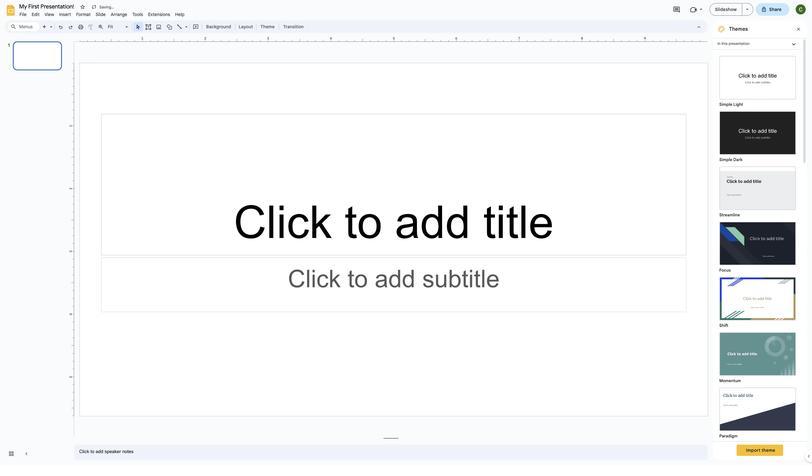 Task type: describe. For each thing, give the bounding box(es) containing it.
Paradigm radio
[[717, 385, 800, 440]]

Streamline radio
[[717, 164, 800, 219]]

saving…
[[99, 5, 114, 9]]

Zoom text field
[[107, 22, 125, 31]]

Simple Dark radio
[[717, 108, 800, 164]]

menu bar inside menu bar banner
[[17, 8, 187, 19]]

slide
[[96, 12, 106, 17]]

shape image
[[166, 22, 173, 31]]

presentation options image
[[747, 9, 749, 10]]

this
[[722, 42, 728, 46]]

file menu item
[[17, 11, 29, 18]]

Star checkbox
[[78, 3, 87, 11]]

view
[[45, 12, 54, 17]]

tools menu item
[[130, 11, 146, 18]]

theme button
[[258, 22, 278, 31]]

transition button
[[281, 22, 307, 31]]

in this presentation
[[718, 42, 750, 46]]

navigation inside themes application
[[0, 36, 69, 466]]

Focus radio
[[717, 219, 800, 274]]

extensions
[[148, 12, 170, 17]]

saving… button
[[90, 3, 116, 11]]

theme
[[261, 24, 275, 30]]

share button
[[756, 3, 790, 16]]

import
[[747, 448, 761, 454]]

slideshow
[[716, 7, 738, 12]]

arrange menu item
[[108, 11, 130, 18]]

themes
[[730, 26, 749, 32]]

help menu item
[[173, 11, 187, 18]]

Zoom field
[[106, 22, 131, 31]]

Momentum radio
[[717, 330, 800, 385]]

import theme button
[[737, 445, 784, 457]]

themes section
[[714, 20, 808, 466]]

import theme
[[747, 448, 776, 454]]

format
[[76, 12, 91, 17]]

simple light
[[720, 102, 744, 107]]

themes application
[[0, 0, 813, 466]]

light
[[734, 102, 744, 107]]

help
[[175, 12, 185, 17]]

Material radio
[[717, 440, 800, 466]]

theme
[[762, 448, 776, 454]]

presentation
[[729, 42, 750, 46]]



Task type: vqa. For each thing, say whether or not it's contained in the screenshot.
Dark
yes



Task type: locate. For each thing, give the bounding box(es) containing it.
slide menu item
[[93, 11, 108, 18]]

paradigm
[[720, 434, 738, 439]]

option group containing simple light
[[714, 50, 803, 466]]

simple
[[720, 102, 733, 107], [720, 157, 733, 163]]

insert menu item
[[57, 11, 74, 18]]

1 simple from the top
[[720, 102, 733, 107]]

option group inside 'themes' section
[[714, 50, 803, 466]]

Menus field
[[8, 22, 39, 31]]

option group
[[714, 50, 803, 466]]

simple left light
[[720, 102, 733, 107]]

2 simple from the top
[[720, 157, 733, 163]]

Simple Light radio
[[717, 53, 800, 466]]

background
[[206, 24, 231, 30]]

simple dark
[[720, 157, 743, 163]]

Shift radio
[[717, 274, 800, 330]]

share
[[770, 7, 782, 12]]

menu bar
[[17, 8, 187, 19]]

transition
[[283, 24, 304, 30]]

streamline
[[720, 213, 741, 218]]

background button
[[204, 22, 234, 31]]

edit menu item
[[29, 11, 42, 18]]

arrange
[[111, 12, 127, 17]]

focus
[[720, 268, 732, 273]]

simple for simple light
[[720, 102, 733, 107]]

file
[[20, 12, 27, 17]]

extensions menu item
[[146, 11, 173, 18]]

in this presentation tab
[[714, 38, 803, 50]]

layout button
[[237, 22, 255, 31]]

simple left "dark"
[[720, 157, 733, 163]]

menu bar containing file
[[17, 8, 187, 19]]

momentum
[[720, 379, 742, 384]]

insert image image
[[155, 22, 162, 31]]

simple for simple dark
[[720, 157, 733, 163]]

format menu item
[[74, 11, 93, 18]]

in
[[718, 42, 721, 46]]

insert
[[59, 12, 71, 17]]

layout
[[239, 24, 253, 30]]

shift
[[720, 323, 729, 329]]

navigation
[[0, 36, 69, 466]]

view menu item
[[42, 11, 57, 18]]

tools
[[132, 12, 143, 17]]

menu bar banner
[[0, 0, 813, 466]]

edit
[[32, 12, 40, 17]]

main toolbar
[[39, 22, 307, 31]]

0 vertical spatial simple
[[720, 102, 733, 107]]

Rename text field
[[17, 3, 78, 10]]

slideshow button
[[710, 3, 743, 16]]

1 vertical spatial simple
[[720, 157, 733, 163]]

new slide with layout image
[[48, 23, 53, 25]]

dark
[[734, 157, 743, 163]]



